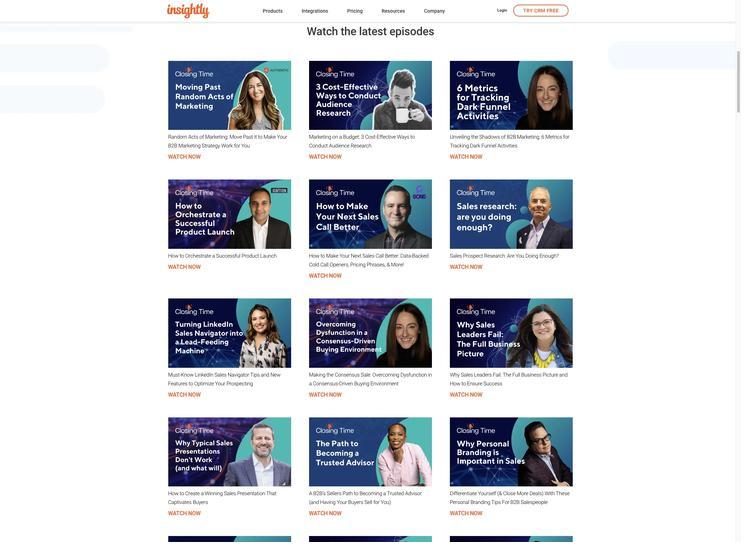 Task type: describe. For each thing, give the bounding box(es) containing it.
deals)
[[530, 491, 544, 497]]

move
[[230, 134, 242, 140]]

now for orchestrate
[[188, 264, 201, 271]]

overcoming
[[373, 372, 400, 378]]

better:
[[385, 253, 399, 259]]

episode 33 image
[[450, 418, 573, 487]]

&
[[387, 262, 390, 268]]

differentiate
[[450, 491, 477, 497]]

watch for differentiate yourself (& close more deals) with these personal branding tips for b2b salespeople
[[450, 511, 469, 517]]

watch now for how to make your next sales call better: data-backed cold call openers, pricing phrases, & more!
[[309, 273, 342, 279]]

now for a
[[329, 154, 342, 160]]

1 horizontal spatial you
[[516, 253, 525, 259]]

fail:
[[493, 372, 502, 378]]

watch now for how to create a winning sales presentation that captivates buyers
[[168, 511, 201, 517]]

a inside marketing on a budget: 3 cost-effective ways to conduct audience research
[[339, 134, 342, 140]]

to inside how to create a winning sales presentation that captivates buyers
[[180, 491, 184, 497]]

captivates
[[168, 500, 192, 506]]

watch now link for a b2b's sellers path to becoming a trusted advisor (and having your buyers sell for you)
[[309, 511, 342, 517]]

b2b's
[[314, 491, 326, 497]]

3
[[361, 134, 364, 140]]

launch
[[260, 253, 277, 259]]

metrics
[[546, 134, 562, 140]]

watch now for random acts of marketing: move past it to make your b2b marketing strategy work for you
[[168, 154, 201, 160]]

budget:
[[343, 134, 360, 140]]

ensure
[[467, 381, 483, 387]]

random
[[168, 134, 187, 140]]

to inside 'why sales leaders fail: the full business picture and how to ensure success'
[[462, 381, 466, 387]]

environment
[[371, 381, 399, 387]]

watch for how to orchestrate a successful product launch
[[168, 264, 187, 271]]

a b2b's sellers path to becoming a trusted advisor (and having your buyers sell for you)
[[309, 491, 422, 506]]

sales prospect research: are you doing enough?
[[450, 253, 559, 259]]

backed
[[412, 253, 429, 259]]

more!
[[391, 262, 404, 268]]

with
[[545, 491, 555, 497]]

salespeople
[[521, 500, 548, 506]]

sales inside how to make your next sales call better: data-backed cold call openers, pricing phrases, & more!
[[363, 253, 375, 259]]

watch now link for how to create a winning sales presentation that captivates buyers
[[168, 511, 201, 517]]

to inside random acts of marketing: move past it to make your b2b marketing strategy work for you
[[258, 134, 263, 140]]

advisor
[[405, 491, 422, 497]]

driven
[[339, 381, 353, 387]]

watch now for how to orchestrate a successful product launch
[[168, 264, 201, 271]]

company link
[[424, 7, 445, 16]]

insightly logo image
[[167, 3, 210, 19]]

cost-
[[365, 134, 377, 140]]

your inside the a b2b's sellers path to becoming a trusted advisor (and having your buyers sell for you)
[[337, 500, 347, 506]]

of inside the unveiling the shadows of b2b marketing: 6 metrics for tracking dark funnel activities
[[501, 134, 506, 140]]

trusted
[[387, 491, 404, 497]]

to inside how to make your next sales call better: data-backed cold call openers, pricing phrases, & more!
[[321, 253, 325, 259]]

the
[[503, 372, 511, 378]]

becoming
[[360, 491, 382, 497]]

and inside must-know linkedin sales navigator tips and new features to optimize your prospecting
[[261, 372, 269, 378]]

to inside must-know linkedin sales navigator tips and new features to optimize your prospecting
[[189, 381, 193, 387]]

a inside the a b2b's sellers path to becoming a trusted advisor (and having your buyers sell for you)
[[383, 491, 386, 497]]

sales inside how to create a winning sales presentation that captivates buyers
[[224, 491, 236, 497]]

products
[[263, 8, 283, 14]]

episode 76 image
[[450, 61, 573, 130]]

new
[[271, 372, 281, 378]]

a
[[309, 491, 312, 497]]

6
[[542, 134, 545, 140]]

watch now link for must-know linkedin sales navigator tips and new features to optimize your prospecting
[[168, 392, 201, 398]]

you inside random acts of marketing: move past it to make your b2b marketing strategy work for you
[[241, 143, 250, 149]]

latest
[[359, 25, 387, 38]]

episode 78 image
[[168, 61, 291, 130]]

your inside must-know linkedin sales navigator tips and new features to optimize your prospecting
[[215, 381, 225, 387]]

watch now link for making the consensus sale: overcoming dysfunction in a consensus-driven buying environment
[[309, 392, 342, 398]]

linkedin
[[195, 372, 213, 378]]

buying
[[354, 381, 370, 387]]

insightly logo link
[[167, 3, 252, 19]]

how inside 'why sales leaders fail: the full business picture and how to ensure success'
[[450, 381, 461, 387]]

marketing inside random acts of marketing: move past it to make your b2b marketing strategy work for you
[[178, 143, 201, 149]]

a inside how to create a winning sales presentation that captivates buyers
[[201, 491, 204, 497]]

episode 70 image
[[450, 537, 573, 542]]

tips inside differentiate yourself (& close more deals) with these personal branding tips for b2b salespeople
[[492, 500, 501, 506]]

marketing: inside random acts of marketing: move past it to make your b2b marketing strategy work for you
[[205, 134, 228, 140]]

strategy
[[202, 143, 220, 149]]

marketing inside marketing on a budget: 3 cost-effective ways to conduct audience research
[[309, 134, 331, 140]]

crm
[[535, 8, 546, 13]]

picture
[[543, 372, 558, 378]]

consensus-
[[313, 381, 339, 387]]

create
[[185, 491, 200, 497]]

dysfunction
[[401, 372, 427, 378]]

free
[[547, 8, 559, 13]]

now for make
[[329, 273, 342, 279]]

the for latest
[[341, 25, 357, 38]]

research:
[[484, 253, 506, 259]]

branding
[[471, 500, 491, 506]]

episode 75 image
[[168, 180, 291, 249]]

for for random acts of marketing: move past it to make your b2b marketing strategy work for you
[[234, 143, 240, 149]]

episode 35 image
[[450, 299, 573, 368]]

how to orchestrate a successful product launch
[[168, 253, 277, 259]]

know
[[181, 372, 194, 378]]

how for how to create a winning sales presentation that captivates buyers
[[168, 491, 179, 497]]

sellers
[[327, 491, 342, 497]]

login
[[498, 8, 507, 13]]

conduct
[[309, 143, 328, 149]]

now for shadows
[[470, 154, 483, 160]]

full
[[513, 372, 520, 378]]

for inside the unveiling the shadows of b2b marketing: 6 metrics for tracking dark funnel activities
[[564, 134, 570, 140]]

how to create a winning sales presentation that captivates buyers
[[168, 491, 277, 506]]

audience
[[329, 143, 350, 149]]

your inside random acts of marketing: move past it to make your b2b marketing strategy work for you
[[277, 134, 287, 140]]

making the consensus sale: overcoming dysfunction in a consensus-driven buying environment
[[309, 372, 432, 387]]

activities
[[498, 143, 518, 149]]

path
[[343, 491, 353, 497]]

sales left prospect on the right
[[450, 253, 462, 259]]

presentation
[[237, 491, 265, 497]]

watch for a b2b's sellers path to becoming a trusted advisor (and having your buyers sell for you)
[[309, 511, 328, 517]]

episode 73 image
[[450, 180, 573, 249]]

watch for unveiling the shadows of b2b marketing: 6 metrics for tracking dark funnel activities
[[450, 154, 469, 160]]

enough?
[[540, 253, 559, 259]]

unveiling the shadows of b2b marketing: 6 metrics for tracking dark funnel activities
[[450, 134, 570, 149]]

watch the latest episodes
[[307, 25, 435, 38]]

sales inside must-know linkedin sales navigator tips and new features to optimize your prospecting
[[215, 372, 227, 378]]

watch for must-know linkedin sales navigator tips and new features to optimize your prospecting
[[168, 392, 187, 398]]

0 vertical spatial pricing
[[347, 8, 363, 14]]

login link
[[498, 8, 507, 14]]

watch for how to create a winning sales presentation that captivates buyers
[[168, 511, 187, 517]]

watch now link for how to make your next sales call better: data-backed cold call openers, pricing phrases, & more!
[[309, 273, 342, 279]]

watch now link for sales prospect research: are you doing enough?
[[450, 264, 483, 271]]

a left 'successful'
[[212, 253, 215, 259]]

watch now link for marketing on a budget: 3 cost-effective ways to conduct audience research
[[309, 154, 342, 160]]

effective
[[377, 134, 396, 140]]

it
[[254, 134, 257, 140]]

now for research:
[[470, 264, 483, 271]]

try
[[524, 8, 533, 13]]

watch now for differentiate yourself (& close more deals) with these personal branding tips for b2b salespeople
[[450, 511, 483, 517]]

integrations
[[302, 8, 328, 14]]



Task type: vqa. For each thing, say whether or not it's contained in the screenshot.
Watch Now "link"
yes



Task type: locate. For each thing, give the bounding box(es) containing it.
a down making
[[309, 381, 312, 387]]

phrases,
[[367, 262, 386, 268]]

watch down (and at the left bottom of the page
[[309, 511, 328, 517]]

watch now down personal
[[450, 511, 483, 517]]

watch now down tracking
[[450, 154, 483, 160]]

watch now down ensure
[[450, 392, 483, 398]]

a right on
[[339, 134, 342, 140]]

1 of from the left
[[200, 134, 204, 140]]

watch now link for unveiling the shadows of b2b marketing: 6 metrics for tracking dark funnel activities
[[450, 154, 483, 160]]

products link
[[263, 7, 283, 16]]

pricing
[[347, 8, 363, 14], [350, 262, 366, 268]]

now down optimize
[[188, 392, 201, 398]]

that
[[266, 491, 277, 497]]

1 vertical spatial b2b
[[168, 143, 177, 149]]

orchestrate
[[185, 253, 211, 259]]

you down the past
[[241, 143, 250, 149]]

the for consensus
[[327, 372, 334, 378]]

tips down (& at the right bottom
[[492, 500, 501, 506]]

watch now link for how to orchestrate a successful product launch
[[168, 264, 201, 271]]

to left next
[[321, 253, 325, 259]]

1 vertical spatial the
[[471, 134, 478, 140]]

watch now link down tracking
[[450, 154, 483, 160]]

marketing on a budget: 3 cost-effective ways to conduct audience research
[[309, 134, 415, 149]]

to inside marketing on a budget: 3 cost-effective ways to conduct audience research
[[411, 134, 415, 140]]

now for of
[[188, 154, 201, 160]]

watch now link down personal
[[450, 511, 483, 517]]

to right path
[[354, 491, 359, 497]]

how
[[168, 253, 179, 259], [309, 253, 320, 259], [450, 381, 461, 387], [168, 491, 179, 497]]

of up "activities"
[[501, 134, 506, 140]]

watch now link down orchestrate
[[168, 264, 201, 271]]

1 vertical spatial you
[[516, 253, 525, 259]]

1 horizontal spatial call
[[376, 253, 384, 259]]

sale:
[[361, 372, 371, 378]]

marketing: inside the unveiling the shadows of b2b marketing: 6 metrics for tracking dark funnel activities
[[517, 134, 541, 140]]

how left orchestrate
[[168, 253, 179, 259]]

watch now link down random
[[168, 154, 201, 160]]

watch for marketing on a budget: 3 cost-effective ways to conduct audience research
[[309, 154, 328, 160]]

episodes
[[390, 25, 435, 38]]

your up openers,
[[340, 253, 350, 259]]

sales up ensure
[[461, 372, 473, 378]]

b2b inside differentiate yourself (& close more deals) with these personal branding tips for b2b salespeople
[[511, 500, 520, 506]]

data-
[[401, 253, 412, 259]]

how inside how to create a winning sales presentation that captivates buyers
[[168, 491, 179, 497]]

1 vertical spatial make
[[326, 253, 339, 259]]

watch now link down having
[[309, 511, 342, 517]]

watch now link down cold
[[309, 273, 342, 279]]

episode 40 image
[[309, 299, 432, 368]]

tips inside must-know linkedin sales navigator tips and new features to optimize your prospecting
[[250, 372, 260, 378]]

0 vertical spatial for
[[564, 134, 570, 140]]

2 horizontal spatial the
[[471, 134, 478, 140]]

2 vertical spatial the
[[327, 372, 334, 378]]

pricing down next
[[350, 262, 366, 268]]

marketing up conduct
[[309, 134, 331, 140]]

to left ensure
[[462, 381, 466, 387]]

marketing:
[[205, 134, 228, 140], [517, 134, 541, 140]]

0 horizontal spatial of
[[200, 134, 204, 140]]

make inside random acts of marketing: move past it to make your b2b marketing strategy work for you
[[264, 134, 276, 140]]

must-know linkedin sales navigator tips and new features to optimize your prospecting
[[168, 372, 281, 387]]

watch now for must-know linkedin sales navigator tips and new features to optimize your prospecting
[[168, 392, 201, 398]]

watch now down cold
[[309, 273, 342, 279]]

business
[[522, 372, 542, 378]]

for inside the a b2b's sellers path to becoming a trusted advisor (and having your buyers sell for you)
[[374, 500, 380, 506]]

episode 77 image
[[309, 61, 432, 130]]

success
[[484, 381, 503, 387]]

watch
[[168, 154, 187, 160], [309, 154, 328, 160], [450, 154, 469, 160], [168, 264, 187, 271], [450, 264, 469, 271], [309, 273, 328, 279], [168, 392, 187, 398], [309, 392, 328, 398], [450, 392, 469, 398], [168, 511, 187, 517], [309, 511, 328, 517], [450, 511, 469, 517]]

0 horizontal spatial buyers
[[193, 500, 208, 506]]

episode 31 image
[[309, 537, 432, 542]]

tips
[[250, 372, 260, 378], [492, 500, 501, 506]]

0 horizontal spatial make
[[264, 134, 276, 140]]

for inside random acts of marketing: move past it to make your b2b marketing strategy work for you
[[234, 143, 240, 149]]

2 vertical spatial b2b
[[511, 500, 520, 506]]

watch now down conduct
[[309, 154, 342, 160]]

how for how to make your next sales call better: data-backed cold call openers, pricing phrases, & more!
[[309, 253, 320, 259]]

buyers
[[193, 500, 208, 506], [348, 500, 363, 506]]

buyers down path
[[348, 500, 363, 506]]

now down acts
[[188, 154, 201, 160]]

1 and from the left
[[261, 372, 269, 378]]

now for create
[[188, 511, 201, 517]]

0 vertical spatial b2b
[[507, 134, 516, 140]]

watch for random acts of marketing: move past it to make your b2b marketing strategy work for you
[[168, 154, 187, 160]]

watch down cold
[[309, 273, 328, 279]]

to up captivates
[[180, 491, 184, 497]]

now for consensus
[[329, 392, 342, 398]]

0 vertical spatial call
[[376, 253, 384, 259]]

try crm free link
[[514, 5, 569, 17]]

marketing: up strategy
[[205, 134, 228, 140]]

pricing link
[[347, 7, 363, 16]]

buyers inside how to create a winning sales presentation that captivates buyers
[[193, 500, 208, 506]]

now down dark
[[470, 154, 483, 160]]

the inside making the consensus sale: overcoming dysfunction in a consensus-driven buying environment
[[327, 372, 334, 378]]

more
[[517, 491, 529, 497]]

the inside the unveiling the shadows of b2b marketing: 6 metrics for tracking dark funnel activities
[[471, 134, 478, 140]]

now down orchestrate
[[188, 264, 201, 271]]

1 horizontal spatial of
[[501, 134, 506, 140]]

you)
[[381, 500, 391, 506]]

now down ensure
[[470, 392, 483, 398]]

watch now link down features
[[168, 392, 201, 398]]

0 horizontal spatial tips
[[250, 372, 260, 378]]

episode 74 image
[[309, 180, 432, 249]]

0 horizontal spatial you
[[241, 143, 250, 149]]

how up cold
[[309, 253, 320, 259]]

to right it
[[258, 134, 263, 140]]

buyers inside the a b2b's sellers path to becoming a trusted advisor (and having your buyers sell for you)
[[348, 500, 363, 506]]

watch now link down conduct
[[309, 154, 342, 160]]

1 horizontal spatial for
[[374, 500, 380, 506]]

1 horizontal spatial marketing:
[[517, 134, 541, 140]]

b2b inside the unveiling the shadows of b2b marketing: 6 metrics for tracking dark funnel activities
[[507, 134, 516, 140]]

0 horizontal spatial call
[[320, 262, 329, 268]]

having
[[320, 500, 336, 506]]

episode 71 image
[[309, 418, 432, 487]]

your down path
[[337, 500, 347, 506]]

watch down personal
[[450, 511, 469, 517]]

episode 72 image
[[168, 299, 291, 368]]

0 horizontal spatial marketing
[[178, 143, 201, 149]]

making
[[309, 372, 326, 378]]

2 and from the left
[[560, 372, 568, 378]]

you
[[241, 143, 250, 149], [516, 253, 525, 259]]

integrations link
[[302, 7, 328, 16]]

watch now for making the consensus sale: overcoming dysfunction in a consensus-driven buying environment
[[309, 392, 342, 398]]

why sales leaders fail: the full business picture and how to ensure success
[[450, 372, 568, 387]]

now down the audience
[[329, 154, 342, 160]]

call right cold
[[320, 262, 329, 268]]

work
[[221, 143, 233, 149]]

the for shadows
[[471, 134, 478, 140]]

watch now link down captivates
[[168, 511, 201, 517]]

watch for making the consensus sale: overcoming dysfunction in a consensus-driven buying environment
[[309, 392, 328, 398]]

watch now for marketing on a budget: 3 cost-effective ways to conduct audience research
[[309, 154, 342, 160]]

and left new
[[261, 372, 269, 378]]

and right picture at right bottom
[[560, 372, 568, 378]]

sales right "linkedin"
[[215, 372, 227, 378]]

watch now for sales prospect research: are you doing enough?
[[450, 264, 483, 271]]

to
[[258, 134, 263, 140], [411, 134, 415, 140], [180, 253, 184, 259], [321, 253, 325, 259], [189, 381, 193, 387], [462, 381, 466, 387], [180, 491, 184, 497], [354, 491, 359, 497]]

episode 34 image
[[168, 418, 291, 487]]

now down prospect on the right
[[470, 264, 483, 271]]

watch down tracking
[[450, 154, 469, 160]]

try crm free button
[[514, 5, 569, 17]]

consensus
[[335, 372, 360, 378]]

watch down orchestrate
[[168, 264, 187, 271]]

marketing: left the 6
[[517, 134, 541, 140]]

watch now
[[168, 154, 201, 160], [309, 154, 342, 160], [450, 154, 483, 160], [168, 264, 201, 271], [450, 264, 483, 271], [309, 273, 342, 279], [168, 392, 201, 398], [309, 392, 342, 398], [450, 392, 483, 398], [168, 511, 201, 517], [309, 511, 342, 517], [450, 511, 483, 517]]

navigator
[[228, 372, 249, 378]]

call up phrases,
[[376, 253, 384, 259]]

for for a b2b's sellers path to becoming a trusted advisor (and having your buyers sell for you)
[[374, 500, 380, 506]]

0 horizontal spatial for
[[234, 143, 240, 149]]

make
[[264, 134, 276, 140], [326, 253, 339, 259]]

watch now link for why sales leaders fail: the full business picture and how to ensure success
[[450, 392, 483, 398]]

1 horizontal spatial make
[[326, 253, 339, 259]]

how inside how to make your next sales call better: data-backed cold call openers, pricing phrases, & more!
[[309, 253, 320, 259]]

on
[[333, 134, 338, 140]]

your right it
[[277, 134, 287, 140]]

now down openers,
[[329, 273, 342, 279]]

pricing inside how to make your next sales call better: data-backed cold call openers, pricing phrases, & more!
[[350, 262, 366, 268]]

1 horizontal spatial buyers
[[348, 500, 363, 506]]

watch now down the consensus-
[[309, 392, 342, 398]]

must-
[[168, 372, 181, 378]]

for right metrics
[[564, 134, 570, 140]]

a inside making the consensus sale: overcoming dysfunction in a consensus-driven buying environment
[[309, 381, 312, 387]]

doing
[[526, 253, 539, 259]]

to inside the a b2b's sellers path to becoming a trusted advisor (and having your buyers sell for you)
[[354, 491, 359, 497]]

now down having
[[329, 511, 342, 517]]

sales right winning
[[224, 491, 236, 497]]

to left orchestrate
[[180, 253, 184, 259]]

why
[[450, 372, 460, 378]]

0 vertical spatial make
[[264, 134, 276, 140]]

watch now link for random acts of marketing: move past it to make your b2b marketing strategy work for you
[[168, 154, 201, 160]]

2 vertical spatial for
[[374, 500, 380, 506]]

now down captivates
[[188, 511, 201, 517]]

0 horizontal spatial and
[[261, 372, 269, 378]]

watch for why sales leaders fail: the full business picture and how to ensure success
[[450, 392, 469, 398]]

watch now down having
[[309, 511, 342, 517]]

(&
[[498, 491, 502, 497]]

sales up phrases,
[[363, 253, 375, 259]]

optimize
[[194, 381, 214, 387]]

1 horizontal spatial and
[[560, 372, 568, 378]]

watch now link down the consensus-
[[309, 392, 342, 398]]

watch now down prospect on the right
[[450, 264, 483, 271]]

now down the consensus-
[[329, 392, 342, 398]]

buyers down 'create'
[[193, 500, 208, 506]]

1 vertical spatial for
[[234, 143, 240, 149]]

for right sell
[[374, 500, 380, 506]]

close
[[503, 491, 516, 497]]

how to make your next sales call better: data-backed cold call openers, pricing phrases, & more!
[[309, 253, 429, 268]]

successful
[[216, 253, 241, 259]]

sell
[[365, 500, 372, 506]]

product
[[242, 253, 259, 259]]

b2b up "activities"
[[507, 134, 516, 140]]

the up dark
[[471, 134, 478, 140]]

1 horizontal spatial the
[[341, 25, 357, 38]]

your inside how to make your next sales call better: data-backed cold call openers, pricing phrases, & more!
[[340, 253, 350, 259]]

marketing
[[309, 134, 331, 140], [178, 143, 201, 149]]

marketing down acts
[[178, 143, 201, 149]]

tips right the navigator
[[250, 372, 260, 378]]

watch now link down ensure
[[450, 392, 483, 398]]

now for leaders
[[470, 392, 483, 398]]

now for (&
[[470, 511, 483, 517]]

make inside how to make your next sales call better: data-backed cold call openers, pricing phrases, & more!
[[326, 253, 339, 259]]

you right are
[[516, 253, 525, 259]]

1 vertical spatial call
[[320, 262, 329, 268]]

now for sellers
[[329, 511, 342, 517]]

b2b right the for
[[511, 500, 520, 506]]

2 of from the left
[[501, 134, 506, 140]]

watch now link for differentiate yourself (& close more deals) with these personal branding tips for b2b salespeople
[[450, 511, 483, 517]]

watch down random
[[168, 154, 187, 160]]

watch now down features
[[168, 392, 201, 398]]

features
[[168, 381, 188, 387]]

(and
[[309, 500, 319, 506]]

make right it
[[264, 134, 276, 140]]

0 vertical spatial the
[[341, 25, 357, 38]]

the up the consensus-
[[327, 372, 334, 378]]

0 horizontal spatial the
[[327, 372, 334, 378]]

how for how to orchestrate a successful product launch
[[168, 253, 179, 259]]

1 horizontal spatial marketing
[[309, 134, 331, 140]]

0 vertical spatial tips
[[250, 372, 260, 378]]

b2b
[[507, 134, 516, 140], [168, 143, 177, 149], [511, 500, 520, 506]]

2 marketing: from the left
[[517, 134, 541, 140]]

unveiling
[[450, 134, 470, 140]]

watch down the consensus-
[[309, 392, 328, 398]]

sales
[[363, 253, 375, 259], [450, 253, 462, 259], [215, 372, 227, 378], [461, 372, 473, 378], [224, 491, 236, 497]]

pricing up 'watch the latest episodes'
[[347, 8, 363, 14]]

of inside random acts of marketing: move past it to make your b2b marketing strategy work for you
[[200, 134, 204, 140]]

how down why
[[450, 381, 461, 387]]

try crm free
[[524, 8, 559, 13]]

for
[[502, 500, 510, 506]]

winning
[[205, 491, 223, 497]]

episode 36 image
[[168, 537, 291, 542]]

watch down captivates
[[168, 511, 187, 517]]

in
[[428, 372, 432, 378]]

watch now for unveiling the shadows of b2b marketing: 6 metrics for tracking dark funnel activities
[[450, 154, 483, 160]]

now down branding
[[470, 511, 483, 517]]

0 horizontal spatial marketing:
[[205, 134, 228, 140]]

1 marketing: from the left
[[205, 134, 228, 140]]

sales inside 'why sales leaders fail: the full business picture and how to ensure success'
[[461, 372, 473, 378]]

make up openers,
[[326, 253, 339, 259]]

next
[[351, 253, 361, 259]]

watch now down captivates
[[168, 511, 201, 517]]

your
[[277, 134, 287, 140], [340, 253, 350, 259], [215, 381, 225, 387], [337, 500, 347, 506]]

watch down prospect on the right
[[450, 264, 469, 271]]

2 buyers from the left
[[348, 500, 363, 506]]

for down move
[[234, 143, 240, 149]]

b2b inside random acts of marketing: move past it to make your b2b marketing strategy work for you
[[168, 143, 177, 149]]

a right 'create'
[[201, 491, 204, 497]]

watch now down random
[[168, 154, 201, 160]]

openers,
[[330, 262, 349, 268]]

watch now link
[[168, 154, 201, 160], [309, 154, 342, 160], [450, 154, 483, 160], [168, 264, 201, 271], [450, 264, 483, 271], [309, 273, 342, 279], [168, 392, 201, 398], [309, 392, 342, 398], [450, 392, 483, 398], [168, 511, 201, 517], [309, 511, 342, 517], [450, 511, 483, 517]]

1 vertical spatial tips
[[492, 500, 501, 506]]

1 vertical spatial marketing
[[178, 143, 201, 149]]

past
[[243, 134, 253, 140]]

of right acts
[[200, 134, 204, 140]]

watch down features
[[168, 392, 187, 398]]

your right optimize
[[215, 381, 225, 387]]

0 vertical spatial you
[[241, 143, 250, 149]]

watch for how to make your next sales call better: data-backed cold call openers, pricing phrases, & more!
[[309, 273, 328, 279]]

of
[[200, 134, 204, 140], [501, 134, 506, 140]]

1 horizontal spatial tips
[[492, 500, 501, 506]]

watch now for why sales leaders fail: the full business picture and how to ensure success
[[450, 392, 483, 398]]

1 buyers from the left
[[193, 500, 208, 506]]

research
[[351, 143, 372, 149]]

leaders
[[474, 372, 492, 378]]

2 horizontal spatial for
[[564, 134, 570, 140]]

b2b down random
[[168, 143, 177, 149]]

watch now link down prospect on the right
[[450, 264, 483, 271]]

0 vertical spatial marketing
[[309, 134, 331, 140]]

watch now down orchestrate
[[168, 264, 201, 271]]

cold
[[309, 262, 319, 268]]

to down know in the bottom left of the page
[[189, 381, 193, 387]]

to right ways
[[411, 134, 415, 140]]

and inside 'why sales leaders fail: the full business picture and how to ensure success'
[[560, 372, 568, 378]]

now for linkedin
[[188, 392, 201, 398]]

yourself
[[478, 491, 496, 497]]

how up captivates
[[168, 491, 179, 497]]

watch for sales prospect research: are you doing enough?
[[450, 264, 469, 271]]

watch now for a b2b's sellers path to becoming a trusted advisor (and having your buyers sell for you)
[[309, 511, 342, 517]]

resources
[[382, 8, 405, 14]]

watch down ensure
[[450, 392, 469, 398]]

tracking
[[450, 143, 469, 149]]

1 vertical spatial pricing
[[350, 262, 366, 268]]



